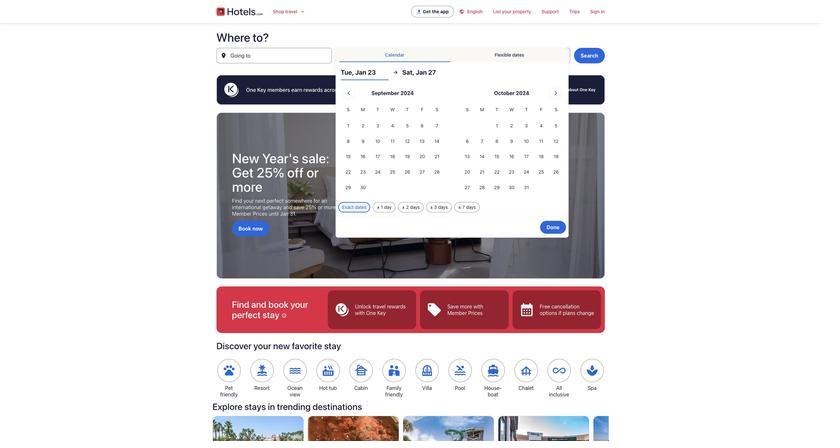 Task type: vqa. For each thing, say whether or not it's contained in the screenshot.
the sq related to $221
no



Task type: describe. For each thing, give the bounding box(es) containing it.
1 vertical spatial or
[[318, 205, 323, 211]]

somewhere
[[285, 198, 312, 204]]

earn
[[292, 87, 302, 93]]

inclusive
[[549, 392, 570, 398]]

xsmall image
[[282, 314, 287, 319]]

exact dates
[[342, 205, 367, 210]]

unlock travel rewards with one key
[[355, 304, 406, 316]]

international
[[232, 205, 261, 211]]

book
[[238, 226, 251, 232]]

if
[[559, 311, 562, 316]]

destinations
[[313, 402, 362, 413]]

jan left -
[[350, 55, 358, 61]]

17 inside september 2024 element
[[376, 154, 380, 159]]

0 vertical spatial 25%
[[256, 165, 284, 181]]

2 horizontal spatial one
[[580, 87, 588, 92]]

2 26 button from the left
[[549, 165, 564, 180]]

explore
[[213, 402, 243, 413]]

all inclusive button
[[547, 360, 572, 398]]

4 t from the left
[[525, 107, 528, 112]]

find and book your perfect stay
[[232, 300, 308, 321]]

27 inside button
[[381, 55, 387, 61]]

year's
[[262, 150, 299, 166]]

sign
[[591, 9, 600, 14]]

0 vertical spatial get
[[423, 9, 431, 14]]

0 horizontal spatial key
[[257, 87, 266, 93]]

2 10 button from the left
[[519, 134, 534, 149]]

1 8 button from the left
[[341, 134, 356, 149]]

27 inside button
[[428, 69, 436, 76]]

find inside find and book your perfect stay
[[232, 300, 249, 310]]

± 2 days
[[402, 205, 420, 210]]

2 15 button from the left
[[490, 149, 505, 164]]

support
[[542, 9, 559, 14]]

3 t from the left
[[496, 107, 499, 112]]

family
[[387, 386, 402, 392]]

0 vertical spatial or
[[307, 165, 319, 181]]

2 22 button from the left
[[490, 165, 505, 180]]

hotels.com,
[[363, 87, 392, 93]]

cabin button
[[349, 360, 374, 392]]

11 for first 11 button from left
[[391, 138, 395, 144]]

favorite
[[292, 341, 322, 352]]

getaway
[[262, 205, 282, 211]]

one inside the unlock travel rewards with one key
[[366, 311, 376, 316]]

save
[[293, 205, 304, 211]]

4 for september 2024
[[391, 123, 394, 129]]

30 inside the october 2024 element
[[509, 185, 515, 190]]

1 11 button from the left
[[385, 134, 400, 149]]

in inside new year's sale: get 25% off or more main content
[[268, 402, 275, 413]]

calendar
[[385, 52, 405, 58]]

days for ± 7 days
[[466, 205, 476, 210]]

search button
[[575, 48, 605, 63]]

1 horizontal spatial 28 button
[[475, 180, 490, 195]]

done button
[[540, 221, 566, 234]]

2024 for october 2024
[[516, 90, 529, 96]]

book
[[269, 300, 289, 310]]

shop travel
[[273, 9, 297, 14]]

2 12 button from the left
[[549, 134, 564, 149]]

18 for 2nd 18 button from right
[[390, 154, 395, 159]]

previous month image
[[345, 89, 353, 97]]

4 for october 2024
[[540, 123, 543, 129]]

0 vertical spatial 27 button
[[415, 165, 430, 180]]

1 26 button from the left
[[400, 165, 415, 180]]

for
[[314, 198, 320, 204]]

5 button for october 2024
[[549, 119, 564, 133]]

sat,
[[403, 69, 415, 76]]

pool
[[455, 386, 465, 392]]

15 for second 15 button from the right
[[346, 154, 351, 159]]

1 horizontal spatial more
[[324, 205, 336, 211]]

15 for second 15 button from left
[[495, 154, 500, 159]]

prices inside save more with member prices
[[468, 311, 483, 316]]

pet
[[225, 386, 233, 392]]

28 for the leftmost 28 button
[[434, 169, 440, 175]]

shop travel button
[[268, 5, 310, 18]]

1 30 button from the left
[[356, 180, 371, 195]]

24 for second 24 "button" from the right
[[375, 169, 381, 175]]

crawfish etouffe is delicious at acme in metairie. image
[[308, 416, 399, 442]]

house­
[[485, 386, 502, 392]]

dates for exact dates
[[355, 205, 367, 210]]

1 horizontal spatial 7
[[463, 205, 465, 210]]

download the app button image
[[417, 9, 422, 14]]

rewards inside the unlock travel rewards with one key
[[387, 304, 406, 310]]

until
[[269, 211, 279, 217]]

search
[[581, 53, 599, 59]]

your right 'list'
[[502, 9, 512, 14]]

support link
[[537, 5, 564, 18]]

trending
[[277, 402, 311, 413]]

get inside the new year's sale: get 25% off or more find your next perfect somewhere for an international getaway and save 25% or more with member prices until jan 31.
[[232, 165, 254, 181]]

5 button for september 2024
[[400, 119, 415, 133]]

all
[[556, 386, 562, 392]]

1 button for october 2024
[[490, 119, 505, 133]]

days for ± 2 days
[[410, 205, 420, 210]]

0 vertical spatial more
[[232, 179, 262, 195]]

and inside find and book your perfect stay
[[251, 300, 267, 310]]

3 button for september 2024
[[371, 119, 385, 133]]

0 horizontal spatial 28 button
[[430, 165, 445, 180]]

save
[[447, 304, 459, 310]]

tub
[[329, 386, 337, 392]]

free
[[540, 304, 550, 310]]

key inside the unlock travel rewards with one key
[[377, 311, 386, 316]]

flexible dates link
[[454, 48, 565, 62]]

25 for 2nd 25 button from left
[[539, 169, 544, 175]]

about
[[568, 87, 579, 92]]

2 t from the left
[[406, 107, 409, 112]]

more inside save more with member prices
[[460, 304, 472, 310]]

list your property
[[493, 9, 532, 14]]

1 horizontal spatial 1
[[381, 205, 383, 210]]

19 inside the october 2024 element
[[554, 154, 559, 159]]

19 inside september 2024 element
[[405, 154, 410, 159]]

english
[[467, 9, 483, 14]]

an
[[321, 198, 327, 204]]

sat, jan 27
[[403, 69, 436, 76]]

explore stays in trending destinations
[[213, 402, 362, 413]]

off
[[287, 165, 304, 181]]

2 horizontal spatial and
[[394, 87, 403, 93]]

spa button
[[580, 360, 605, 392]]

1 horizontal spatial 20
[[465, 169, 470, 175]]

14 for bottommost 14 button
[[480, 154, 485, 159]]

resort button
[[249, 360, 275, 392]]

2 9 button from the left
[[505, 134, 519, 149]]

pool button
[[448, 360, 473, 392]]

1 12 button from the left
[[400, 134, 415, 149]]

0 horizontal spatial one
[[246, 87, 256, 93]]

cabin
[[354, 386, 368, 392]]

1 horizontal spatial 3
[[434, 205, 437, 210]]

1 25 button from the left
[[385, 165, 400, 180]]

10 inside the october 2024 element
[[524, 138, 529, 144]]

4 s from the left
[[555, 107, 558, 112]]

2 30 button from the left
[[505, 180, 519, 195]]

1 horizontal spatial 6 button
[[460, 134, 475, 149]]

5 for october 2024
[[555, 123, 558, 129]]

8 inside september 2024 element
[[347, 138, 350, 144]]

members
[[268, 87, 290, 93]]

m for september 2024
[[361, 107, 365, 112]]

tue, jan 23 button
[[341, 65, 389, 80]]

0 horizontal spatial 21 button
[[430, 149, 445, 164]]

17 inside the october 2024 element
[[524, 154, 529, 159]]

0 vertical spatial 13 button
[[415, 134, 430, 149]]

list
[[493, 9, 501, 14]]

vrbo
[[404, 87, 415, 93]]

september
[[372, 90, 399, 96]]

0 horizontal spatial rewards
[[304, 87, 323, 93]]

learn about one key
[[556, 87, 596, 92]]

31 button
[[519, 180, 534, 195]]

13 inside september 2024 element
[[420, 138, 425, 144]]

perfect inside the new year's sale: get 25% off or more find your next perfect somewhere for an international getaway and save 25% or more with member prices until jan 31.
[[267, 198, 284, 204]]

31
[[524, 185, 529, 190]]

1 for september 2024
[[347, 123, 349, 129]]

jan 23 - jan 27 button
[[336, 48, 451, 63]]

27 inside september 2024 element
[[420, 169, 425, 175]]

2 button for october
[[505, 119, 519, 133]]

family friendly button
[[382, 360, 407, 398]]

22 for first 22 button from the right
[[494, 169, 500, 175]]

16 inside september 2024 element
[[361, 154, 366, 159]]

learn
[[556, 87, 567, 92]]

change
[[577, 311, 594, 316]]

the
[[432, 9, 439, 14]]

get the app link
[[411, 6, 454, 17]]

1 for october 2024
[[496, 123, 498, 129]]

1 17 button from the left
[[371, 149, 385, 164]]

f for october 2024
[[540, 107, 543, 112]]

-
[[367, 55, 370, 61]]

2 23 button from the left
[[505, 165, 519, 180]]

new year's sale: get 25% off or more main content
[[0, 23, 821, 442]]

2 8 button from the left
[[490, 134, 505, 149]]

travel for shop
[[285, 9, 297, 14]]

1 horizontal spatial 21 button
[[475, 165, 490, 180]]

1 vertical spatial 25%
[[306, 205, 316, 211]]

all inclusive
[[549, 386, 570, 398]]

learn about one key link
[[554, 85, 597, 95]]

26 inside the october 2024 element
[[554, 169, 559, 175]]

october 2024 element
[[460, 106, 564, 196]]

book now
[[238, 226, 263, 232]]

new year's sale: get 25% off or more find your next perfect somewhere for an international getaway and save 25% or more with member prices until jan 31.
[[232, 150, 347, 217]]

in inside dropdown button
[[601, 9, 605, 14]]

hotels logo image
[[216, 6, 263, 17]]

± 7 days
[[459, 205, 476, 210]]

flexible
[[495, 52, 511, 58]]

21 for 21 button to the right
[[480, 169, 485, 175]]

12 for 2nd the "12" button from the left
[[554, 138, 559, 144]]

member inside the new year's sale: get 25% off or more find your next perfect somewhere for an international getaway and save 25% or more with member prices until jan 31.
[[232, 211, 252, 217]]

0 vertical spatial 20
[[420, 154, 425, 159]]

± for ± 1 day
[[377, 205, 380, 210]]

october
[[494, 90, 515, 96]]

3 button for october 2024
[[519, 119, 534, 133]]

trailing image
[[300, 9, 305, 14]]

12 for first the "12" button from the left
[[405, 138, 410, 144]]

6 inside the october 2024 element
[[466, 138, 469, 144]]

1 vertical spatial 7 button
[[475, 134, 490, 149]]

1 t from the left
[[377, 107, 379, 112]]

w for october
[[510, 107, 514, 112]]

english button
[[454, 5, 488, 18]]

1 horizontal spatial 27 button
[[460, 180, 475, 195]]

new
[[273, 341, 290, 352]]

2 11 button from the left
[[534, 134, 549, 149]]

friendly for family
[[385, 392, 403, 398]]

1 s from the left
[[347, 107, 350, 112]]

options
[[540, 311, 557, 316]]

cancellation
[[552, 304, 580, 310]]

villa
[[422, 386, 432, 392]]

jan 23 - jan 27
[[350, 55, 387, 61]]

hot tub button
[[316, 360, 341, 392]]

16 button inside september 2024 element
[[356, 149, 371, 164]]

1 22 button from the left
[[341, 165, 356, 180]]

prices inside the new year's sale: get 25% off or more find your next perfect somewhere for an international getaway and save 25% or more with member prices until jan 31.
[[253, 211, 267, 217]]



Task type: locate. For each thing, give the bounding box(es) containing it.
find inside the new year's sale: get 25% off or more find your next perfect somewhere for an international getaway and save 25% or more with member prices until jan 31.
[[232, 198, 242, 204]]

your
[[502, 9, 512, 14], [243, 198, 254, 204], [291, 300, 308, 310], [254, 341, 271, 352]]

9 button
[[356, 134, 371, 149], [505, 134, 519, 149]]

travel
[[285, 9, 297, 14], [373, 304, 386, 310]]

small image
[[460, 9, 467, 14]]

f for september 2024
[[421, 107, 424, 112]]

september 2024
[[372, 90, 414, 96]]

25% left off
[[256, 165, 284, 181]]

application containing september 2024
[[341, 85, 564, 196]]

1 horizontal spatial 8 button
[[490, 134, 505, 149]]

1 vertical spatial travel
[[373, 304, 386, 310]]

0 horizontal spatial prices
[[253, 211, 267, 217]]

next
[[255, 198, 265, 204]]

1 horizontal spatial 7 button
[[475, 134, 490, 149]]

3 inside september 2024 element
[[377, 123, 379, 129]]

1 horizontal spatial 22 button
[[490, 165, 505, 180]]

1 horizontal spatial 16
[[509, 154, 514, 159]]

1 10 button from the left
[[371, 134, 385, 149]]

1 horizontal spatial 10
[[524, 138, 529, 144]]

or
[[307, 165, 319, 181], [318, 205, 323, 211]]

11 inside september 2024 element
[[391, 138, 395, 144]]

2 2 button from the left
[[505, 119, 519, 133]]

9 inside the october 2024 element
[[511, 138, 513, 144]]

day
[[384, 205, 392, 210]]

2 30 from the left
[[509, 185, 515, 190]]

1 15 button from the left
[[341, 149, 356, 164]]

2 22 from the left
[[494, 169, 500, 175]]

±
[[377, 205, 380, 210], [402, 205, 405, 210], [430, 205, 433, 210], [459, 205, 461, 210]]

6 inside september 2024 element
[[421, 123, 424, 129]]

30 button left 31
[[505, 180, 519, 195]]

2 15 from the left
[[495, 154, 500, 159]]

2024 down sat,
[[401, 90, 414, 96]]

28 inside september 2024 element
[[434, 169, 440, 175]]

one right about
[[580, 87, 588, 92]]

29 button left 31
[[490, 180, 505, 195]]

in right sign
[[601, 9, 605, 14]]

one left members
[[246, 87, 256, 93]]

or down for
[[318, 205, 323, 211]]

2 17 button from the left
[[519, 149, 534, 164]]

friendly down family
[[385, 392, 403, 398]]

1 w from the left
[[391, 107, 395, 112]]

friendly for pet
[[220, 392, 238, 398]]

dates right flexible
[[512, 52, 524, 58]]

jan right -
[[371, 55, 379, 61]]

0 vertical spatial 6
[[421, 123, 424, 129]]

1 19 button from the left
[[400, 149, 415, 164]]

hot
[[319, 386, 328, 392]]

24 inside september 2024 element
[[375, 169, 381, 175]]

2 w from the left
[[510, 107, 514, 112]]

next month image
[[552, 89, 560, 97]]

29 inside september 2024 element
[[346, 185, 351, 190]]

s
[[347, 107, 350, 112], [436, 107, 439, 112], [466, 107, 469, 112], [555, 107, 558, 112]]

house­ boat button
[[481, 360, 506, 398]]

± for ± 3 days
[[430, 205, 433, 210]]

2 24 from the left
[[524, 169, 529, 175]]

with inside save more with member prices
[[473, 304, 483, 310]]

1 8 from the left
[[347, 138, 350, 144]]

22 inside september 2024 element
[[346, 169, 351, 175]]

flexible dates
[[495, 52, 524, 58]]

1 24 button from the left
[[371, 165, 385, 180]]

across
[[324, 87, 340, 93]]

1 29 from the left
[[346, 185, 351, 190]]

12 inside the october 2024 element
[[554, 138, 559, 144]]

w for september
[[391, 107, 395, 112]]

1 4 button from the left
[[385, 119, 400, 133]]

0 horizontal spatial 7 button
[[430, 119, 445, 133]]

14 for top 14 button
[[435, 138, 440, 144]]

7 for the bottom 7 button
[[481, 138, 484, 144]]

your up international
[[243, 198, 254, 204]]

tue,
[[341, 69, 354, 76]]

t
[[377, 107, 379, 112], [406, 107, 409, 112], [496, 107, 499, 112], [525, 107, 528, 112]]

30 left 31
[[509, 185, 515, 190]]

16 button inside the october 2024 element
[[505, 149, 519, 164]]

tab list containing calendar
[[336, 48, 569, 62]]

21 for 21 button to the left
[[435, 154, 440, 159]]

2024 for september 2024
[[401, 90, 414, 96]]

0 horizontal spatial days
[[410, 205, 420, 210]]

22 for 1st 22 button
[[346, 169, 351, 175]]

31.
[[290, 211, 297, 217]]

0 horizontal spatial 6 button
[[415, 119, 430, 133]]

0 horizontal spatial 23 button
[[356, 165, 371, 180]]

save more with member prices
[[447, 304, 483, 316]]

1 horizontal spatial 11
[[539, 138, 544, 144]]

w down october 2024 on the top right of page
[[510, 107, 514, 112]]

2 ± from the left
[[402, 205, 405, 210]]

15 inside the october 2024 element
[[495, 154, 500, 159]]

± right day
[[402, 205, 405, 210]]

1 horizontal spatial 19 button
[[549, 149, 564, 164]]

3 s from the left
[[466, 107, 469, 112]]

30 button up exact dates
[[356, 180, 371, 195]]

sign in
[[591, 9, 605, 14]]

13 button
[[415, 134, 430, 149], [460, 149, 475, 164]]

1 horizontal spatial 20 button
[[460, 165, 475, 180]]

1 horizontal spatial 15 button
[[490, 149, 505, 164]]

0 vertical spatial and
[[394, 87, 403, 93]]

more up next
[[232, 179, 262, 195]]

2 for october
[[511, 123, 513, 129]]

21 inside september 2024 element
[[435, 154, 440, 159]]

1 10 from the left
[[376, 138, 380, 144]]

get
[[423, 9, 431, 14], [232, 165, 254, 181]]

member inside save more with member prices
[[447, 311, 467, 316]]

f inside september 2024 element
[[421, 107, 424, 112]]

3 button inside the october 2024 element
[[519, 119, 534, 133]]

1 horizontal spatial 1 button
[[490, 119, 505, 133]]

7 for leftmost 7 button
[[436, 123, 438, 129]]

trips
[[570, 9, 580, 14]]

1 vertical spatial 14
[[480, 154, 485, 159]]

2 2024 from the left
[[516, 90, 529, 96]]

2 friendly from the left
[[385, 392, 403, 398]]

19 button inside the october 2024 element
[[549, 149, 564, 164]]

w inside the october 2024 element
[[510, 107, 514, 112]]

travel right unlock
[[373, 304, 386, 310]]

0 horizontal spatial 21
[[435, 154, 440, 159]]

1 horizontal spatial 5
[[555, 123, 558, 129]]

1 horizontal spatial 14
[[480, 154, 485, 159]]

2 11 from the left
[[539, 138, 544, 144]]

spa
[[588, 386, 597, 392]]

1 find from the top
[[232, 198, 242, 204]]

calendar link
[[340, 48, 450, 62]]

1 17 from the left
[[376, 154, 380, 159]]

27 button
[[415, 165, 430, 180], [460, 180, 475, 195]]

2 9 from the left
[[511, 138, 513, 144]]

and inside the new year's sale: get 25% off or more find your next perfect somewhere for an international getaway and save 25% or more with member prices until jan 31.
[[283, 205, 292, 211]]

2 10 from the left
[[524, 138, 529, 144]]

2 18 from the left
[[539, 154, 544, 159]]

25 inside september 2024 element
[[390, 169, 396, 175]]

0 horizontal spatial 9 button
[[356, 134, 371, 149]]

12 inside september 2024 element
[[405, 138, 410, 144]]

28 for rightmost 28 button
[[480, 185, 485, 190]]

4
[[391, 123, 394, 129], [540, 123, 543, 129]]

t down october 2024 on the top right of page
[[525, 107, 528, 112]]

0 vertical spatial 7 button
[[430, 119, 445, 133]]

27 inside the october 2024 element
[[465, 185, 470, 190]]

0 horizontal spatial 14 button
[[430, 134, 445, 149]]

1 25 from the left
[[390, 169, 396, 175]]

23 inside the october 2024 element
[[509, 169, 515, 175]]

2 25 from the left
[[539, 169, 544, 175]]

1 horizontal spatial 30
[[509, 185, 515, 190]]

0 vertical spatial 14 button
[[430, 134, 445, 149]]

1 26 from the left
[[405, 169, 410, 175]]

2 5 from the left
[[555, 123, 558, 129]]

2 vertical spatial with
[[355, 311, 365, 316]]

application inside new year's sale: get 25% off or more main content
[[341, 85, 564, 196]]

days right ± 3 days
[[466, 205, 476, 210]]

0 vertical spatial find
[[232, 198, 242, 204]]

0 vertical spatial prices
[[253, 211, 267, 217]]

29 button
[[341, 180, 356, 195], [490, 180, 505, 195]]

29 left 31
[[494, 185, 500, 190]]

view
[[290, 392, 300, 398]]

3 out of 3 element
[[513, 291, 601, 330]]

stay left xsmall icon
[[263, 310, 280, 321]]

m inside the october 2024 element
[[480, 107, 484, 112]]

1 horizontal spatial 8
[[496, 138, 499, 144]]

0 horizontal spatial 28
[[434, 169, 440, 175]]

days left ± 3 days
[[410, 205, 420, 210]]

m
[[361, 107, 365, 112], [480, 107, 484, 112]]

ocean view
[[288, 386, 303, 398]]

1 23 button from the left
[[356, 165, 371, 180]]

your right book
[[291, 300, 308, 310]]

dates inside 'tab list'
[[512, 52, 524, 58]]

2 16 from the left
[[509, 154, 514, 159]]

1 horizontal spatial 26
[[554, 169, 559, 175]]

2 m from the left
[[480, 107, 484, 112]]

t down october
[[496, 107, 499, 112]]

0 vertical spatial in
[[601, 9, 605, 14]]

19 button inside september 2024 element
[[400, 149, 415, 164]]

1 24 from the left
[[375, 169, 381, 175]]

1 horizontal spatial 28
[[480, 185, 485, 190]]

0 vertical spatial dates
[[512, 52, 524, 58]]

2 16 button from the left
[[505, 149, 519, 164]]

travel for unlock
[[373, 304, 386, 310]]

30 inside september 2024 element
[[360, 185, 366, 190]]

7 inside the october 2024 element
[[481, 138, 484, 144]]

travel inside the unlock travel rewards with one key
[[373, 304, 386, 310]]

26 inside september 2024 element
[[405, 169, 410, 175]]

your inside find and book your perfect stay
[[291, 300, 308, 310]]

in right stays on the left bottom of the page
[[268, 402, 275, 413]]

28 inside the october 2024 element
[[480, 185, 485, 190]]

0 horizontal spatial dates
[[355, 205, 367, 210]]

pet friendly button
[[216, 360, 242, 398]]

1 15 from the left
[[346, 154, 351, 159]]

4 button for october 2024
[[534, 119, 549, 133]]

1 1 button from the left
[[341, 119, 356, 133]]

2 24 button from the left
[[519, 165, 534, 180]]

11 inside the october 2024 element
[[539, 138, 544, 144]]

and
[[394, 87, 403, 93], [283, 205, 292, 211], [251, 300, 267, 310]]

29 button up exact
[[341, 180, 356, 195]]

1 horizontal spatial w
[[510, 107, 514, 112]]

0 horizontal spatial 29 button
[[341, 180, 356, 195]]

0 horizontal spatial 7
[[436, 123, 438, 129]]

5 inside the october 2024 element
[[555, 123, 558, 129]]

sale:
[[302, 150, 329, 166]]

ocean
[[288, 386, 303, 392]]

2 for september
[[362, 123, 365, 129]]

1 horizontal spatial 29 button
[[490, 180, 505, 195]]

friendly down pet
[[220, 392, 238, 398]]

26
[[405, 169, 410, 175], [554, 169, 559, 175]]

30 up exact dates
[[360, 185, 366, 190]]

0 horizontal spatial 15
[[346, 154, 351, 159]]

2 19 from the left
[[554, 154, 559, 159]]

2 button for september
[[356, 119, 371, 133]]

0 horizontal spatial 15 button
[[341, 149, 356, 164]]

1 horizontal spatial 9
[[511, 138, 513, 144]]

4 button for september 2024
[[385, 119, 400, 133]]

1 horizontal spatial 14 button
[[475, 149, 490, 164]]

3 for september 2024
[[377, 123, 379, 129]]

29 up exact
[[346, 185, 351, 190]]

1 horizontal spatial 18
[[539, 154, 544, 159]]

1 out of 3 element
[[328, 291, 416, 330]]

14
[[435, 138, 440, 144], [480, 154, 485, 159]]

1 inside september 2024 element
[[347, 123, 349, 129]]

± for ± 7 days
[[459, 205, 461, 210]]

f inside the october 2024 element
[[540, 107, 543, 112]]

2 17 from the left
[[524, 154, 529, 159]]

1 16 button from the left
[[356, 149, 371, 164]]

6
[[421, 123, 424, 129], [466, 138, 469, 144]]

1 3 button from the left
[[371, 119, 385, 133]]

m for october 2024
[[480, 107, 484, 112]]

1 horizontal spatial 2
[[406, 205, 409, 210]]

find
[[232, 198, 242, 204], [232, 300, 249, 310]]

days for ± 3 days
[[438, 205, 448, 210]]

where
[[216, 30, 250, 44]]

1 horizontal spatial 25
[[539, 169, 544, 175]]

14 inside the october 2024 element
[[480, 154, 485, 159]]

1 5 from the left
[[406, 123, 409, 129]]

7 inside september 2024 element
[[436, 123, 438, 129]]

travel left trailing icon in the top of the page
[[285, 9, 297, 14]]

0 horizontal spatial 5
[[406, 123, 409, 129]]

1 vertical spatial prices
[[468, 311, 483, 316]]

book now link
[[232, 221, 269, 237]]

9 inside september 2024 element
[[362, 138, 365, 144]]

1 horizontal spatial 18 button
[[534, 149, 549, 164]]

1 4 from the left
[[391, 123, 394, 129]]

± right ± 2 days
[[430, 205, 433, 210]]

stay right favorite at the bottom of the page
[[324, 341, 341, 352]]

22 inside the october 2024 element
[[494, 169, 500, 175]]

1 friendly from the left
[[220, 392, 238, 398]]

21 button
[[430, 149, 445, 164], [475, 165, 490, 180]]

0 horizontal spatial 24 button
[[371, 165, 385, 180]]

10 inside september 2024 element
[[376, 138, 380, 144]]

1 horizontal spatial 22
[[494, 169, 500, 175]]

friendly
[[220, 392, 238, 398], [385, 392, 403, 398]]

10
[[376, 138, 380, 144], [524, 138, 529, 144]]

tab list inside new year's sale: get 25% off or more main content
[[336, 48, 569, 62]]

27
[[381, 55, 387, 61], [428, 69, 436, 76], [420, 169, 425, 175], [465, 185, 470, 190]]

19 button
[[400, 149, 415, 164], [549, 149, 564, 164]]

f
[[421, 107, 424, 112], [540, 107, 543, 112]]

3
[[377, 123, 379, 129], [525, 123, 528, 129], [434, 205, 437, 210]]

23
[[360, 55, 366, 61], [368, 69, 376, 76], [360, 169, 366, 175], [509, 169, 515, 175]]

or right off
[[307, 165, 319, 181]]

inside a bright image
[[216, 113, 605, 279]]

24 button
[[371, 165, 385, 180], [519, 165, 534, 180]]

2 29 from the left
[[494, 185, 500, 190]]

0 horizontal spatial 12 button
[[400, 134, 415, 149]]

travel inside shop travel dropdown button
[[285, 9, 297, 14]]

w
[[391, 107, 395, 112], [510, 107, 514, 112]]

21 inside the october 2024 element
[[480, 169, 485, 175]]

0 horizontal spatial 4 button
[[385, 119, 400, 133]]

1 f from the left
[[421, 107, 424, 112]]

1 vertical spatial more
[[324, 205, 336, 211]]

more right "save"
[[460, 304, 472, 310]]

18 inside september 2024 element
[[390, 154, 395, 159]]

1 button for september 2024
[[341, 119, 356, 133]]

0 horizontal spatial 27 button
[[415, 165, 430, 180]]

2 5 button from the left
[[549, 119, 564, 133]]

7
[[436, 123, 438, 129], [481, 138, 484, 144], [463, 205, 465, 210]]

w down september 2024
[[391, 107, 395, 112]]

1 vertical spatial dates
[[355, 205, 367, 210]]

1 horizontal spatial 30 button
[[505, 180, 519, 195]]

2 horizontal spatial 2
[[511, 123, 513, 129]]

1 22 from the left
[[346, 169, 351, 175]]

0 horizontal spatial 8
[[347, 138, 350, 144]]

0 horizontal spatial 2
[[362, 123, 365, 129]]

1 horizontal spatial 29
[[494, 185, 500, 190]]

0 horizontal spatial 29
[[346, 185, 351, 190]]

more down an
[[324, 205, 336, 211]]

discover
[[216, 341, 252, 352]]

and left vrbo
[[394, 87, 403, 93]]

1 vertical spatial 20 button
[[460, 165, 475, 180]]

one key members earn rewards across expedia, hotels.com, and vrbo
[[246, 87, 415, 93]]

25% down for
[[306, 205, 316, 211]]

1 horizontal spatial one
[[366, 311, 376, 316]]

2 horizontal spatial 7
[[481, 138, 484, 144]]

member down "save"
[[447, 311, 467, 316]]

2 horizontal spatial days
[[466, 205, 476, 210]]

your left the "new"
[[254, 341, 271, 352]]

18 button
[[385, 149, 400, 164], [534, 149, 549, 164]]

1 horizontal spatial 11 button
[[534, 134, 549, 149]]

0 vertical spatial 6 button
[[415, 119, 430, 133]]

1 vertical spatial 14 button
[[475, 149, 490, 164]]

25 inside the october 2024 element
[[539, 169, 544, 175]]

1 2024 from the left
[[401, 90, 414, 96]]

sign in button
[[585, 5, 610, 18]]

2 4 button from the left
[[534, 119, 549, 133]]

and up 31.
[[283, 205, 292, 211]]

free cancellation options if plans change
[[540, 304, 594, 316]]

18
[[390, 154, 395, 159], [539, 154, 544, 159]]

dates right exact
[[355, 205, 367, 210]]

1 2 button from the left
[[356, 119, 371, 133]]

days left ± 7 days
[[438, 205, 448, 210]]

1 vertical spatial 13 button
[[460, 149, 475, 164]]

15 button
[[341, 149, 356, 164], [490, 149, 505, 164]]

2 1 button from the left
[[490, 119, 505, 133]]

one down unlock
[[366, 311, 376, 316]]

directional image
[[393, 70, 399, 75]]

jan left 31.
[[280, 211, 288, 217]]

± 1 day
[[377, 205, 392, 210]]

0 horizontal spatial 16 button
[[356, 149, 371, 164]]

0 horizontal spatial more
[[232, 179, 262, 195]]

25
[[390, 169, 396, 175], [539, 169, 544, 175]]

14 inside september 2024 element
[[435, 138, 440, 144]]

1 horizontal spatial 3 button
[[519, 119, 534, 133]]

1 vertical spatial rewards
[[387, 304, 406, 310]]

shop
[[273, 9, 284, 14]]

23 inside button
[[360, 55, 366, 61]]

2 26 from the left
[[554, 169, 559, 175]]

16 inside the october 2024 element
[[509, 154, 514, 159]]

and left book
[[251, 300, 267, 310]]

3 button inside september 2024 element
[[371, 119, 385, 133]]

boat
[[488, 386, 502, 398]]

2
[[362, 123, 365, 129], [511, 123, 513, 129], [406, 205, 409, 210]]

t down vrbo
[[406, 107, 409, 112]]

6 button
[[415, 119, 430, 133], [460, 134, 475, 149]]

1 19 from the left
[[405, 154, 410, 159]]

2 s from the left
[[436, 107, 439, 112]]

2 12 from the left
[[554, 138, 559, 144]]

13 inside the october 2024 element
[[465, 154, 470, 159]]

8 inside the october 2024 element
[[496, 138, 499, 144]]

2 days from the left
[[438, 205, 448, 210]]

member down international
[[232, 211, 252, 217]]

1 ± from the left
[[377, 205, 380, 210]]

t down september
[[377, 107, 379, 112]]

1 horizontal spatial and
[[283, 205, 292, 211]]

1 horizontal spatial member
[[447, 311, 467, 316]]

2 horizontal spatial key
[[589, 87, 596, 92]]

2 18 button from the left
[[534, 149, 549, 164]]

jan right tue, at the left
[[355, 69, 367, 76]]

stay inside find and book your perfect stay
[[263, 310, 280, 321]]

2 8 from the left
[[496, 138, 499, 144]]

1 9 from the left
[[362, 138, 365, 144]]

± right ± 3 days
[[459, 205, 461, 210]]

3 for october 2024
[[525, 123, 528, 129]]

24 for first 24 "button" from right
[[524, 169, 529, 175]]

jan right sat,
[[416, 69, 427, 76]]

with inside the new year's sale: get 25% off or more find your next perfect somewhere for an international getaway and save 25% or more with member prices until jan 31.
[[337, 205, 347, 211]]

5 for september 2024
[[406, 123, 409, 129]]

± left day
[[377, 205, 380, 210]]

0 horizontal spatial 3
[[377, 123, 379, 129]]

1 18 button from the left
[[385, 149, 400, 164]]

5 inside september 2024 element
[[406, 123, 409, 129]]

12 button
[[400, 134, 415, 149], [549, 134, 564, 149]]

perfect inside find and book your perfect stay
[[232, 310, 261, 321]]

24
[[375, 169, 381, 175], [524, 169, 529, 175]]

11 for second 11 button
[[539, 138, 544, 144]]

24 inside the october 2024 element
[[524, 169, 529, 175]]

application
[[341, 85, 564, 196]]

1 horizontal spatial stay
[[324, 341, 341, 352]]

3 inside the october 2024 element
[[525, 123, 528, 129]]

1 5 button from the left
[[400, 119, 415, 133]]

discover your new favorite stay
[[216, 341, 341, 352]]

1 vertical spatial stay
[[324, 341, 341, 352]]

dates for flexible dates
[[512, 52, 524, 58]]

0 horizontal spatial 20 button
[[415, 149, 430, 164]]

28 button
[[430, 165, 445, 180], [475, 180, 490, 195]]

23 inside september 2024 element
[[360, 169, 366, 175]]

2 3 button from the left
[[519, 119, 534, 133]]

1 29 button from the left
[[341, 180, 356, 195]]

w inside september 2024 element
[[391, 107, 395, 112]]

18 for first 18 button from the right
[[539, 154, 544, 159]]

2 19 button from the left
[[549, 149, 564, 164]]

29 inside the october 2024 element
[[494, 185, 500, 190]]

sat, jan 27 button
[[403, 65, 450, 80]]

2 29 button from the left
[[490, 180, 505, 195]]

1 horizontal spatial 5 button
[[549, 119, 564, 133]]

list your property link
[[488, 5, 537, 18]]

1 12 from the left
[[405, 138, 410, 144]]

22
[[346, 169, 351, 175], [494, 169, 500, 175]]

14 button
[[430, 134, 445, 149], [475, 149, 490, 164]]

1 18 from the left
[[390, 154, 395, 159]]

0 horizontal spatial 13 button
[[415, 134, 430, 149]]

september 2024 element
[[341, 106, 445, 196]]

2 4 from the left
[[540, 123, 543, 129]]

2024 right october
[[516, 90, 529, 96]]

with inside the unlock travel rewards with one key
[[355, 311, 365, 316]]

1 9 button from the left
[[356, 134, 371, 149]]

0 horizontal spatial 12
[[405, 138, 410, 144]]

15 inside september 2024 element
[[346, 154, 351, 159]]

jan inside the new year's sale: get 25% off or more find your next perfect somewhere for an international getaway and save 25% or more with member prices until jan 31.
[[280, 211, 288, 217]]

1 vertical spatial find
[[232, 300, 249, 310]]

0 horizontal spatial 24
[[375, 169, 381, 175]]

villa button
[[415, 360, 440, 392]]

18 inside the october 2024 element
[[539, 154, 544, 159]]

more
[[232, 179, 262, 195], [324, 205, 336, 211], [460, 304, 472, 310]]

25 button
[[385, 165, 400, 180], [534, 165, 549, 180]]

your inside the new year's sale: get 25% off or more find your next perfect somewhere for an international getaway and save 25% or more with member prices until jan 31.
[[243, 198, 254, 204]]

0 vertical spatial 20 button
[[415, 149, 430, 164]]

resort
[[254, 386, 270, 392]]

1 horizontal spatial get
[[423, 9, 431, 14]]

2 f from the left
[[540, 107, 543, 112]]

0 horizontal spatial 18 button
[[385, 149, 400, 164]]

3 ± from the left
[[430, 205, 433, 210]]

2 out of 3 element
[[420, 291, 509, 330]]

hot tub
[[319, 386, 337, 392]]

1 inside the october 2024 element
[[496, 123, 498, 129]]

25 for 1st 25 button from the left
[[390, 169, 396, 175]]

1 m from the left
[[361, 107, 365, 112]]

1 11 from the left
[[391, 138, 395, 144]]

± for ± 2 days
[[402, 205, 405, 210]]

tab list
[[336, 48, 569, 62]]

1 horizontal spatial dates
[[512, 52, 524, 58]]

2 25 button from the left
[[534, 165, 549, 180]]

1 horizontal spatial 13
[[465, 154, 470, 159]]

1 vertical spatial member
[[447, 311, 467, 316]]



